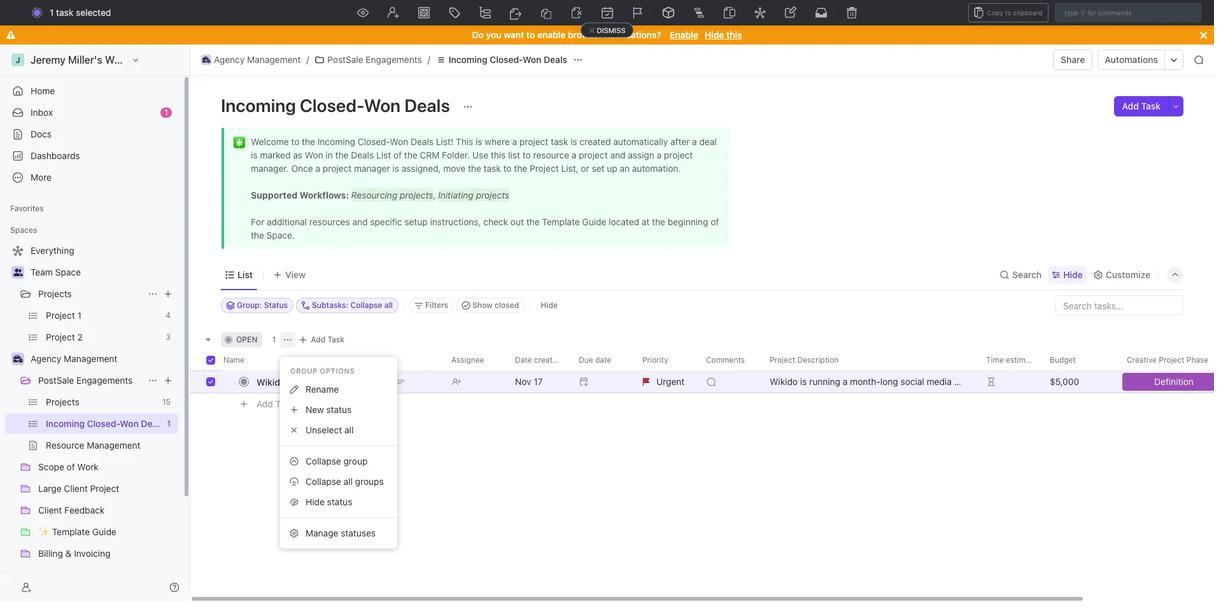 Task type: vqa. For each thing, say whether or not it's contained in the screenshot.
Email, comma or space separated text field
no



Task type: describe. For each thing, give the bounding box(es) containing it.
engagements inside tree
[[76, 375, 133, 386]]

1 horizontal spatial engagements
[[366, 54, 422, 65]]

1 vertical spatial agency management link
[[31, 349, 176, 369]]

all for collapse
[[344, 476, 353, 487]]

0 vertical spatial agency
[[214, 54, 245, 65]]

1 vertical spatial incoming closed-won deals
[[221, 95, 454, 116]]

unselect
[[306, 425, 342, 435]]

1 / from the left
[[306, 54, 309, 65]]

collapse for collapse all groups
[[306, 476, 341, 487]]

manage
[[306, 528, 338, 539]]

2 horizontal spatial add
[[1122, 101, 1139, 111]]

favorites button
[[5, 201, 49, 216]]

hide status button
[[285, 492, 392, 513]]

task for bottom add task button
[[275, 398, 294, 409]]

dashboards
[[31, 150, 80, 161]]

task for topmost add task button
[[1141, 101, 1161, 111]]

projects link
[[38, 284, 143, 304]]

this
[[726, 29, 742, 40]]

incoming closed-won deals link
[[433, 52, 570, 67]]

enable
[[537, 29, 566, 40]]

task
[[56, 7, 73, 18]]

status for hide status
[[327, 497, 352, 507]]

upgrade
[[1058, 7, 1094, 18]]

1 horizontal spatial add task
[[311, 335, 345, 344]]

hide button
[[1048, 266, 1087, 284]]

1 horizontal spatial task
[[328, 335, 345, 344]]

type '/' for commands field
[[1055, 3, 1201, 22]]

customize
[[1106, 269, 1151, 280]]

add task for bottom add task button
[[257, 398, 294, 409]]

new status
[[306, 404, 352, 415]]

postsale inside the sidebar navigation
[[38, 375, 74, 386]]

2 vertical spatial add task button
[[251, 397, 299, 412]]

1 task selected
[[50, 7, 111, 18]]

agency management inside tree
[[31, 353, 117, 364]]

management inside tree
[[64, 353, 117, 364]]

0 vertical spatial agency management link
[[198, 52, 304, 67]]

wikido
[[257, 377, 285, 387]]

group
[[290, 367, 318, 375]]

group options
[[290, 367, 355, 375]]

tree inside the sidebar navigation
[[5, 241, 178, 602]]

rename button
[[285, 379, 392, 400]]

⌘k
[[745, 7, 759, 18]]

collapse all groups button
[[285, 472, 392, 492]]

upgrade link
[[1040, 4, 1101, 22]]

options
[[320, 367, 355, 375]]

spaces
[[10, 225, 37, 235]]

groups
[[355, 476, 384, 487]]

to
[[526, 29, 535, 40]]

do
[[472, 29, 484, 40]]

new for new
[[1124, 7, 1142, 18]]

rename
[[306, 384, 339, 395]]

postsale engagements inside the sidebar navigation
[[38, 375, 133, 386]]

open
[[236, 335, 257, 344]]

new for new status
[[306, 404, 324, 415]]

$5,000 button
[[1042, 371, 1119, 393]]

team
[[31, 267, 53, 278]]

1 vertical spatial deals
[[404, 95, 450, 116]]

postsale engagements link inside the sidebar navigation
[[38, 371, 143, 391]]

favorites
[[10, 204, 44, 213]]

projects
[[38, 288, 72, 299]]

team space
[[31, 267, 81, 278]]

customize button
[[1089, 266, 1154, 284]]

all for unselect
[[344, 425, 354, 435]]

1 inside the sidebar navigation
[[164, 108, 168, 117]]

0 horizontal spatial add
[[257, 398, 273, 409]]

hide status
[[306, 497, 352, 507]]

collapse group
[[306, 456, 368, 467]]

collapse all groups
[[306, 476, 384, 487]]

statuses
[[341, 528, 376, 539]]

0 vertical spatial 1
[[50, 7, 54, 18]]

group
[[344, 456, 368, 467]]

0 vertical spatial management
[[247, 54, 301, 65]]



Task type: locate. For each thing, give the bounding box(es) containing it.
deals
[[544, 54, 567, 65], [404, 95, 450, 116]]

automations button
[[1099, 50, 1165, 69]]

0 vertical spatial collapse
[[306, 456, 341, 467]]

add up group options
[[311, 335, 326, 344]]

1 vertical spatial management
[[64, 353, 117, 364]]

new status button
[[285, 400, 392, 420]]

team space link
[[31, 262, 176, 283]]

2 vertical spatial add
[[257, 398, 273, 409]]

inbox
[[31, 107, 53, 118]]

1 horizontal spatial closed-
[[490, 54, 523, 65]]

won
[[523, 54, 541, 65], [364, 95, 401, 116]]

2 vertical spatial 1
[[272, 335, 276, 344]]

2 collapse from the top
[[306, 476, 341, 487]]

you
[[486, 29, 501, 40]]

list
[[237, 269, 253, 280]]

0 horizontal spatial deals
[[404, 95, 450, 116]]

share button
[[1053, 50, 1093, 70]]

status inside button
[[326, 404, 352, 415]]

business time image inside tree
[[13, 355, 23, 363]]

1 horizontal spatial new
[[1124, 7, 1142, 18]]

1 vertical spatial 1
[[164, 108, 168, 117]]

0 vertical spatial postsale
[[327, 54, 363, 65]]

unselect all
[[306, 425, 354, 435]]

0 vertical spatial status
[[326, 404, 352, 415]]

sidebar navigation
[[0, 45, 190, 602]]

new inside the 'new' button
[[1124, 7, 1142, 18]]

0 vertical spatial add task
[[1122, 101, 1161, 111]]

task down automations button at right
[[1141, 101, 1161, 111]]

add task down automations button at right
[[1122, 101, 1161, 111]]

search
[[1012, 269, 1042, 280]]

1 vertical spatial all
[[344, 476, 353, 487]]

collapse for collapse group
[[306, 456, 341, 467]]

1 vertical spatial business time image
[[13, 355, 23, 363]]

1 horizontal spatial 1
[[164, 108, 168, 117]]

2 horizontal spatial add task
[[1122, 101, 1161, 111]]

all down 'new status' button
[[344, 425, 354, 435]]

1 vertical spatial agency
[[31, 353, 61, 364]]

campaign
[[350, 377, 392, 387]]

task
[[1141, 101, 1161, 111], [328, 335, 345, 344], [275, 398, 294, 409]]

0 horizontal spatial won
[[364, 95, 401, 116]]

postsale engagements
[[327, 54, 422, 65], [38, 375, 133, 386]]

1 vertical spatial engagements
[[76, 375, 133, 386]]

add task down wikido
[[257, 398, 294, 409]]

search button
[[996, 266, 1046, 284]]

engagements
[[366, 54, 422, 65], [76, 375, 133, 386]]

1 horizontal spatial business time image
[[202, 57, 210, 63]]

0 horizontal spatial management
[[64, 353, 117, 364]]

1 horizontal spatial deals
[[544, 54, 567, 65]]

1 vertical spatial add task button
[[296, 332, 350, 348]]

0 horizontal spatial postsale
[[38, 375, 74, 386]]

0 horizontal spatial closed-
[[300, 95, 364, 116]]

collapse up collapse all groups button
[[306, 456, 341, 467]]

1 vertical spatial collapse
[[306, 476, 341, 487]]

incoming
[[449, 54, 487, 65], [221, 95, 296, 116]]

1
[[50, 7, 54, 18], [164, 108, 168, 117], [272, 335, 276, 344]]

0 horizontal spatial 1
[[50, 7, 54, 18]]

1 horizontal spatial add
[[311, 335, 326, 344]]

1 vertical spatial postsale engagements link
[[38, 371, 143, 391]]

0 horizontal spatial task
[[275, 398, 294, 409]]

browser
[[568, 29, 602, 40]]

collapse group button
[[285, 451, 392, 472]]

new inside 'new status' button
[[306, 404, 324, 415]]

automations
[[1105, 54, 1158, 65]]

space
[[55, 267, 81, 278]]

1 horizontal spatial won
[[523, 54, 541, 65]]

new up automations
[[1124, 7, 1142, 18]]

1 collapse from the top
[[306, 456, 341, 467]]

postsale
[[327, 54, 363, 65], [38, 375, 74, 386]]

enable
[[670, 29, 698, 40]]

0 horizontal spatial engagements
[[76, 375, 133, 386]]

all
[[344, 425, 354, 435], [344, 476, 353, 487]]

2 vertical spatial task
[[275, 398, 294, 409]]

want
[[504, 29, 524, 40]]

new
[[1124, 7, 1142, 18], [306, 404, 324, 415]]

social
[[294, 377, 320, 387]]

1 vertical spatial task
[[328, 335, 345, 344]]

dashboards link
[[5, 146, 178, 166]]

wikido - social media campaign
[[257, 377, 392, 387]]

Search tasks... text field
[[1056, 296, 1183, 315]]

add task
[[1122, 101, 1161, 111], [311, 335, 345, 344], [257, 398, 294, 409]]

share
[[1061, 54, 1085, 65]]

add task button up group options
[[296, 332, 350, 348]]

add task up group options
[[311, 335, 345, 344]]

1 vertical spatial new
[[306, 404, 324, 415]]

0 vertical spatial postsale engagements link
[[312, 52, 425, 67]]

collapse up hide status
[[306, 476, 341, 487]]

0 vertical spatial new
[[1124, 7, 1142, 18]]

1 horizontal spatial /
[[428, 54, 430, 65]]

manage statuses
[[306, 528, 376, 539]]

hide button
[[536, 298, 563, 313]]

0 horizontal spatial postsale engagements link
[[38, 371, 143, 391]]

task up options in the bottom of the page
[[328, 335, 345, 344]]

1 horizontal spatial incoming
[[449, 54, 487, 65]]

all left groups
[[344, 476, 353, 487]]

0 horizontal spatial agency management link
[[31, 349, 176, 369]]

notifications?
[[604, 29, 661, 40]]

incoming closed-won deals
[[449, 54, 567, 65], [221, 95, 454, 116]]

1 horizontal spatial agency management
[[214, 54, 301, 65]]

1 vertical spatial postsale
[[38, 375, 74, 386]]

$5,000
[[1050, 376, 1079, 387]]

0 vertical spatial won
[[523, 54, 541, 65]]

1 vertical spatial add
[[311, 335, 326, 344]]

list link
[[235, 266, 253, 284]]

add down wikido
[[257, 398, 273, 409]]

manage statuses button
[[285, 523, 392, 544]]

deals inside incoming closed-won deals link
[[544, 54, 567, 65]]

add task button
[[1115, 96, 1168, 117], [296, 332, 350, 348], [251, 397, 299, 412]]

do you want to enable browser notifications? enable hide this
[[472, 29, 742, 40]]

0 horizontal spatial new
[[306, 404, 324, 415]]

status
[[326, 404, 352, 415], [327, 497, 352, 507]]

0 horizontal spatial add task
[[257, 398, 294, 409]]

1 horizontal spatial management
[[247, 54, 301, 65]]

0 horizontal spatial agency
[[31, 353, 61, 364]]

2 horizontal spatial task
[[1141, 101, 1161, 111]]

add task button down automations button at right
[[1115, 96, 1168, 117]]

1 horizontal spatial agency
[[214, 54, 245, 65]]

status down rename button
[[326, 404, 352, 415]]

1 vertical spatial won
[[364, 95, 401, 116]]

0 vertical spatial closed-
[[490, 54, 523, 65]]

0 vertical spatial engagements
[[366, 54, 422, 65]]

tree containing team space
[[5, 241, 178, 602]]

new down rename
[[306, 404, 324, 415]]

1 vertical spatial status
[[327, 497, 352, 507]]

business time image
[[202, 57, 210, 63], [13, 355, 23, 363]]

0 horizontal spatial /
[[306, 54, 309, 65]]

1 horizontal spatial postsale engagements link
[[312, 52, 425, 67]]

hide inside dropdown button
[[1063, 269, 1083, 280]]

add task for topmost add task button
[[1122, 101, 1161, 111]]

0 vertical spatial add
[[1122, 101, 1139, 111]]

media
[[322, 377, 348, 387]]

unselect all button
[[285, 420, 392, 441]]

1 vertical spatial incoming
[[221, 95, 296, 116]]

1 vertical spatial agency management
[[31, 353, 117, 364]]

home
[[31, 85, 55, 96]]

postsale engagements link
[[312, 52, 425, 67], [38, 371, 143, 391]]

wikido - social media campaign link
[[253, 373, 441, 391]]

1 vertical spatial closed-
[[300, 95, 364, 116]]

1 horizontal spatial agency management link
[[198, 52, 304, 67]]

0 vertical spatial incoming
[[449, 54, 487, 65]]

/
[[306, 54, 309, 65], [428, 54, 430, 65]]

0 horizontal spatial business time image
[[13, 355, 23, 363]]

agency
[[214, 54, 245, 65], [31, 353, 61, 364]]

0 vertical spatial agency management
[[214, 54, 301, 65]]

1 horizontal spatial postsale engagements
[[327, 54, 422, 65]]

2 vertical spatial add task
[[257, 398, 294, 409]]

collapse
[[306, 456, 341, 467], [306, 476, 341, 487]]

0 vertical spatial all
[[344, 425, 354, 435]]

home link
[[5, 81, 178, 101]]

2 / from the left
[[428, 54, 430, 65]]

new button
[[1106, 3, 1150, 23]]

add
[[1122, 101, 1139, 111], [311, 335, 326, 344], [257, 398, 273, 409]]

agency inside the sidebar navigation
[[31, 353, 61, 364]]

user group image
[[13, 269, 23, 276]]

docs
[[31, 129, 52, 139]]

agency management link
[[198, 52, 304, 67], [31, 349, 176, 369]]

task down "-"
[[275, 398, 294, 409]]

1 vertical spatial add task
[[311, 335, 345, 344]]

add task button down wikido
[[251, 397, 299, 412]]

status for new status
[[326, 404, 352, 415]]

closed-
[[490, 54, 523, 65], [300, 95, 364, 116]]

0 vertical spatial business time image
[[202, 57, 210, 63]]

tree
[[5, 241, 178, 602]]

0 vertical spatial incoming closed-won deals
[[449, 54, 567, 65]]

business time image inside agency management link
[[202, 57, 210, 63]]

2 horizontal spatial 1
[[272, 335, 276, 344]]

add down automations button at right
[[1122, 101, 1139, 111]]

agency management
[[214, 54, 301, 65], [31, 353, 117, 364]]

selected
[[76, 7, 111, 18]]

-
[[288, 377, 292, 387]]

dismiss
[[597, 26, 626, 34]]

docs link
[[5, 124, 178, 145]]

status down collapse all groups button
[[327, 497, 352, 507]]

0 vertical spatial add task button
[[1115, 96, 1168, 117]]

0 vertical spatial task
[[1141, 101, 1161, 111]]

hide
[[705, 29, 724, 40], [1063, 269, 1083, 280], [541, 301, 558, 310], [306, 497, 325, 507]]

1 vertical spatial postsale engagements
[[38, 375, 133, 386]]

1 horizontal spatial postsale
[[327, 54, 363, 65]]

search...
[[597, 7, 633, 18]]

0 vertical spatial deals
[[544, 54, 567, 65]]

management
[[247, 54, 301, 65], [64, 353, 117, 364]]

0 horizontal spatial postsale engagements
[[38, 375, 133, 386]]

0 horizontal spatial incoming
[[221, 95, 296, 116]]

0 horizontal spatial agency management
[[31, 353, 117, 364]]

status inside button
[[327, 497, 352, 507]]

0 vertical spatial postsale engagements
[[327, 54, 422, 65]]



